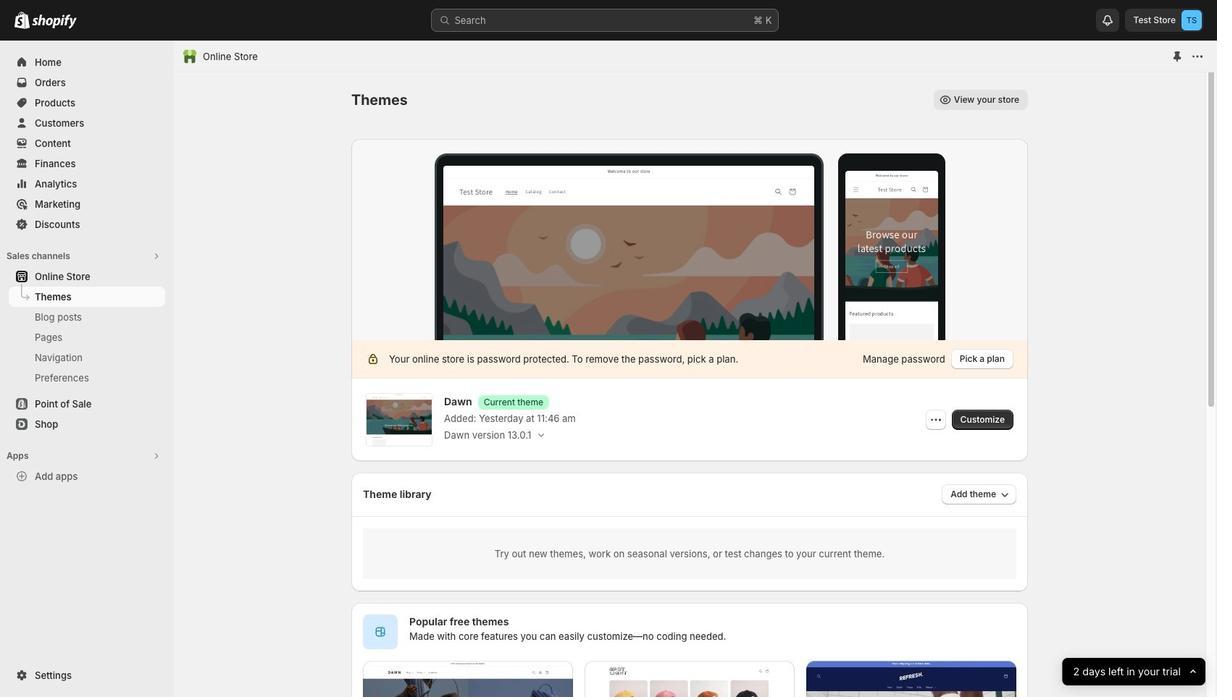 Task type: vqa. For each thing, say whether or not it's contained in the screenshot.
my store icon
no



Task type: describe. For each thing, give the bounding box(es) containing it.
shopify image
[[14, 12, 30, 29]]

online store image
[[183, 49, 197, 64]]

test store image
[[1182, 10, 1202, 30]]



Task type: locate. For each thing, give the bounding box(es) containing it.
shopify image
[[32, 14, 77, 29]]



